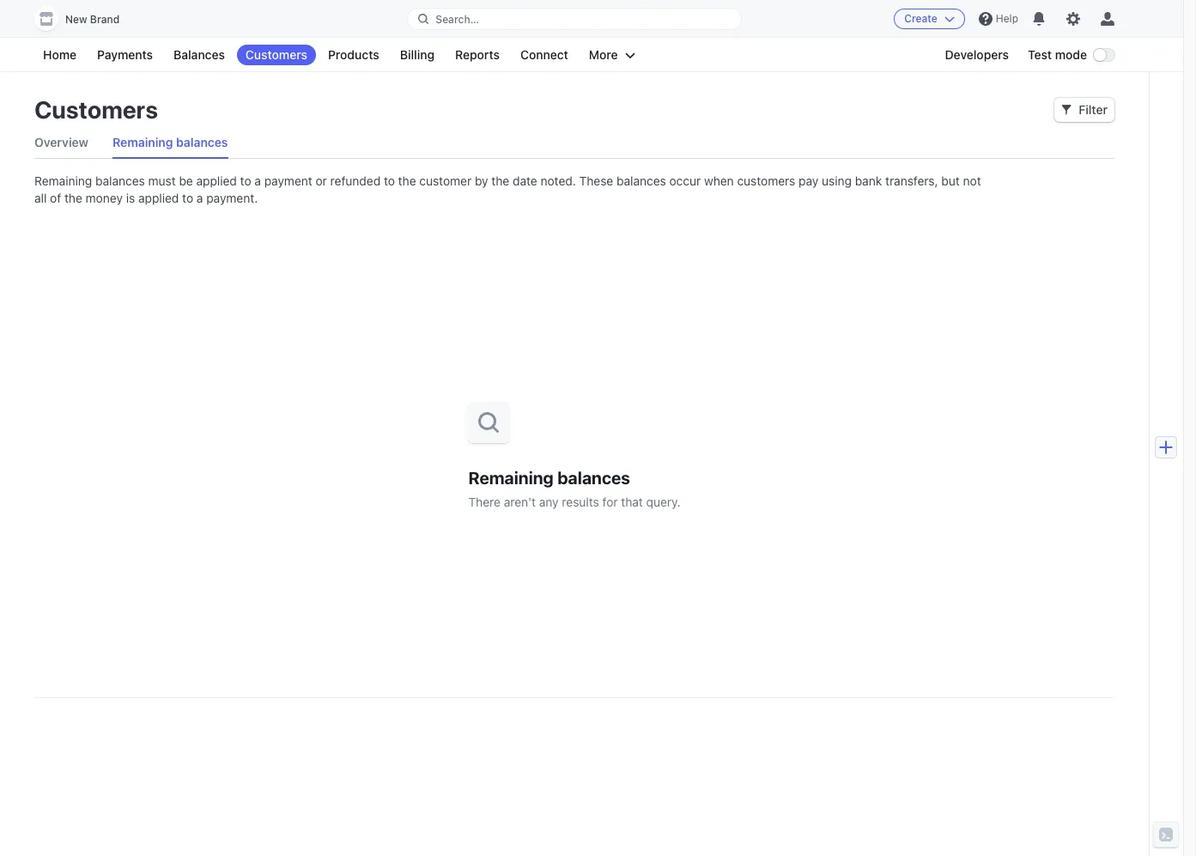 Task type: vqa. For each thing, say whether or not it's contained in the screenshot.
Payments link
yes



Task type: locate. For each thing, give the bounding box(es) containing it.
balances up is
[[95, 174, 145, 188]]

connect link
[[512, 45, 577, 65]]

a
[[255, 174, 261, 188], [197, 191, 203, 205]]

remaining up 'aren't'
[[469, 468, 554, 488]]

bank
[[856, 174, 883, 188]]

payments
[[97, 47, 153, 62]]

overview link
[[34, 127, 88, 158]]

payments link
[[89, 45, 162, 65]]

query.
[[647, 494, 681, 509]]

remaining inside remaining balances must be applied to a payment or refunded to the customer by the date noted. these balances occur when customers pay using bank transfers, but not all of the money is applied to a payment.
[[34, 174, 92, 188]]

filter
[[1079, 102, 1108, 117]]

or
[[316, 174, 327, 188]]

0 horizontal spatial remaining
[[34, 174, 92, 188]]

1 vertical spatial applied
[[138, 191, 179, 205]]

1 vertical spatial remaining
[[34, 174, 92, 188]]

a left payment. at left top
[[197, 191, 203, 205]]

1 horizontal spatial customers
[[246, 47, 308, 62]]

test
[[1028, 47, 1053, 62]]

customers left 'products'
[[246, 47, 308, 62]]

to down the be
[[182, 191, 193, 205]]

2 vertical spatial remaining
[[469, 468, 554, 488]]

2 horizontal spatial the
[[492, 174, 510, 188]]

remaining up must
[[113, 135, 173, 150]]

0 horizontal spatial customers
[[34, 95, 158, 124]]

remaining up "of"
[[34, 174, 92, 188]]

applied
[[196, 174, 237, 188], [138, 191, 179, 205]]

to up payment. at left top
[[240, 174, 251, 188]]

0 vertical spatial customers
[[246, 47, 308, 62]]

customers
[[738, 174, 796, 188]]

remaining balances there aren't any results for that query.
[[469, 468, 681, 509]]

customers
[[246, 47, 308, 62], [34, 95, 158, 124]]

remaining
[[113, 135, 173, 150], [34, 174, 92, 188], [469, 468, 554, 488]]

balances inside remaining balances there aren't any results for that query.
[[558, 468, 631, 488]]

tab list
[[34, 127, 1115, 159]]

new
[[65, 13, 87, 26]]

occur
[[670, 174, 701, 188]]

the right "of"
[[64, 191, 82, 205]]

0 vertical spatial remaining
[[113, 135, 173, 150]]

the
[[398, 174, 416, 188], [492, 174, 510, 188], [64, 191, 82, 205]]

applied up payment. at left top
[[196, 174, 237, 188]]

reports
[[455, 47, 500, 62]]

balances link
[[165, 45, 234, 65]]

help
[[997, 12, 1019, 25]]

be
[[179, 174, 193, 188]]

balances up the be
[[176, 135, 228, 150]]

customers link
[[237, 45, 316, 65]]

home link
[[34, 45, 85, 65]]

remaining balances link
[[113, 127, 228, 158]]

1 horizontal spatial a
[[255, 174, 261, 188]]

1 horizontal spatial remaining
[[113, 135, 173, 150]]

the right 'by'
[[492, 174, 510, 188]]

when
[[705, 174, 734, 188]]

any
[[539, 494, 559, 509]]

money
[[86, 191, 123, 205]]

1 horizontal spatial applied
[[196, 174, 237, 188]]

customers up the "overview"
[[34, 95, 158, 124]]

remaining inside tab list
[[113, 135, 173, 150]]

1 vertical spatial a
[[197, 191, 203, 205]]

a left the payment
[[255, 174, 261, 188]]

2 horizontal spatial remaining
[[469, 468, 554, 488]]

balances up results
[[558, 468, 631, 488]]

balances
[[176, 135, 228, 150], [95, 174, 145, 188], [617, 174, 667, 188], [558, 468, 631, 488]]

to
[[240, 174, 251, 188], [384, 174, 395, 188], [182, 191, 193, 205]]

overview
[[34, 135, 88, 150]]

home
[[43, 47, 77, 62]]

balances for remaining balances must be applied to a payment or refunded to the customer by the date noted. these balances occur when customers pay using bank transfers, but not all of the money is applied to a payment.
[[95, 174, 145, 188]]

that
[[621, 494, 643, 509]]

Search… text field
[[408, 8, 741, 30]]

refunded
[[330, 174, 381, 188]]

1 horizontal spatial the
[[398, 174, 416, 188]]

svg image
[[1062, 105, 1073, 115]]

0 horizontal spatial the
[[64, 191, 82, 205]]

remaining inside remaining balances there aren't any results for that query.
[[469, 468, 554, 488]]

applied down must
[[138, 191, 179, 205]]

connect
[[521, 47, 569, 62]]

to right refunded
[[384, 174, 395, 188]]

developers link
[[937, 45, 1018, 65]]

developers
[[946, 47, 1010, 62]]

aren't
[[504, 494, 536, 509]]

0 horizontal spatial to
[[182, 191, 193, 205]]

the left "customer"
[[398, 174, 416, 188]]

these
[[580, 174, 614, 188]]

billing link
[[392, 45, 443, 65]]

results
[[562, 494, 600, 509]]



Task type: describe. For each thing, give the bounding box(es) containing it.
noted.
[[541, 174, 576, 188]]

remaining for remaining balances must be applied to a payment or refunded to the customer by the date noted. these balances occur when customers pay using bank transfers, but not all of the money is applied to a payment.
[[34, 174, 92, 188]]

balances for remaining balances there aren't any results for that query.
[[558, 468, 631, 488]]

not
[[964, 174, 982, 188]]

more button
[[581, 45, 644, 65]]

search…
[[436, 12, 479, 25]]

create
[[905, 12, 938, 25]]

products link
[[320, 45, 388, 65]]

test mode
[[1028, 47, 1088, 62]]

0 horizontal spatial applied
[[138, 191, 179, 205]]

1 vertical spatial customers
[[34, 95, 158, 124]]

mode
[[1056, 47, 1088, 62]]

by
[[475, 174, 489, 188]]

for
[[603, 494, 618, 509]]

new brand button
[[34, 7, 137, 31]]

more
[[589, 47, 618, 62]]

create button
[[895, 9, 966, 29]]

remaining balances
[[113, 135, 228, 150]]

Search… search field
[[408, 8, 741, 30]]

all
[[34, 191, 47, 205]]

of
[[50, 191, 61, 205]]

1 horizontal spatial to
[[240, 174, 251, 188]]

is
[[126, 191, 135, 205]]

date
[[513, 174, 538, 188]]

remaining for remaining balances there aren't any results for that query.
[[469, 468, 554, 488]]

tab list containing overview
[[34, 127, 1115, 159]]

but
[[942, 174, 960, 188]]

new brand
[[65, 13, 120, 26]]

using
[[822, 174, 852, 188]]

reports link
[[447, 45, 509, 65]]

remaining balances must be applied to a payment or refunded to the customer by the date noted. these balances occur when customers pay using bank transfers, but not all of the money is applied to a payment.
[[34, 174, 982, 205]]

payment.
[[206, 191, 258, 205]]

filter button
[[1055, 98, 1115, 122]]

brand
[[90, 13, 120, 26]]

remaining for remaining balances
[[113, 135, 173, 150]]

help button
[[972, 5, 1026, 33]]

customer
[[420, 174, 472, 188]]

balances
[[174, 47, 225, 62]]

billing
[[400, 47, 435, 62]]

pay
[[799, 174, 819, 188]]

payment
[[264, 174, 313, 188]]

0 vertical spatial applied
[[196, 174, 237, 188]]

must
[[148, 174, 176, 188]]

products
[[328, 47, 380, 62]]

there
[[469, 494, 501, 509]]

0 horizontal spatial a
[[197, 191, 203, 205]]

balances left occur on the right top
[[617, 174, 667, 188]]

2 horizontal spatial to
[[384, 174, 395, 188]]

transfers,
[[886, 174, 939, 188]]

balances for remaining balances
[[176, 135, 228, 150]]

0 vertical spatial a
[[255, 174, 261, 188]]



